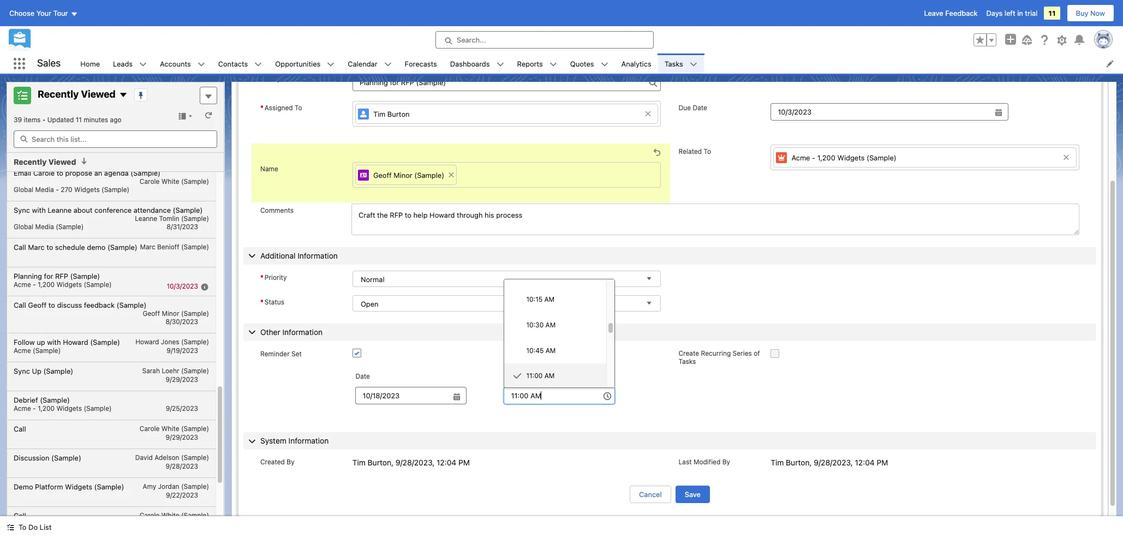 Task type: locate. For each thing, give the bounding box(es) containing it.
call up to do list in the left of the page
[[14, 511, 26, 520]]

dashboards list item
[[444, 54, 511, 74]]

0 vertical spatial to
[[57, 168, 63, 177]]

3 white from the top
[[162, 511, 179, 520]]

9/29/2023 for sync up (sample)
[[166, 375, 198, 384]]

am for 10:45 am
[[546, 347, 556, 355]]

system information button
[[244, 433, 1097, 450]]

text default image for reports
[[550, 60, 557, 68]]

contacts
[[218, 59, 248, 68]]

text default image up due date
[[690, 60, 698, 68]]

demo
[[87, 243, 106, 251]]

1 horizontal spatial minor
[[394, 171, 413, 180]]

up
[[37, 338, 45, 347]]

1 vertical spatial 11
[[76, 116, 82, 124]]

carole white (sample) down 9/22/2023
[[140, 511, 209, 520]]

white
[[162, 177, 179, 185], [162, 425, 179, 433], [162, 511, 179, 520]]

other information button
[[244, 324, 1097, 341]]

tasks link
[[658, 54, 690, 74]]

recently up updated
[[38, 89, 79, 100]]

tim burton , 9/28/2023, 12:04 pm
[[353, 458, 470, 468], [771, 458, 889, 468]]

reports list item
[[511, 54, 564, 74]]

2 vertical spatial white
[[162, 511, 179, 520]]

tasks right analytics on the top right of the page
[[665, 59, 684, 68]]

(sample) inside the call marc to schedule demo (sample) marc benioff (sample)
[[181, 243, 209, 251]]

acme - 1,200 widgets (sample) for debrief (sample)
[[14, 404, 112, 413]]

2 , from the left
[[810, 458, 812, 468]]

tasks left recurring
[[679, 358, 696, 366]]

text default image inside dashboards list item
[[497, 60, 504, 68]]

media
[[35, 185, 54, 194], [35, 223, 54, 231]]

buy now
[[1077, 9, 1106, 17]]

tim for last modified by
[[771, 458, 784, 468]]

1 horizontal spatial tim burton , 9/28/2023, 12:04 pm
[[771, 458, 889, 468]]

to inside call geoff to discuss feedback (sample) geoff minor (sample) 8/30/2023
[[48, 301, 55, 309]]

white down 9/25/2023
[[162, 425, 179, 433]]

1 vertical spatial to
[[47, 243, 53, 251]]

text default image for accounts
[[198, 60, 205, 68]]

1 vertical spatial acme - 1,200 widgets (sample)
[[14, 280, 112, 289]]

call down debrief at bottom left
[[14, 425, 26, 433]]

0 vertical spatial minor
[[394, 171, 413, 180]]

carole white (sample) down 9/25/2023
[[140, 425, 209, 433]]

howard left jones
[[136, 338, 159, 346]]

0 horizontal spatial to
[[19, 523, 26, 532]]

0 vertical spatial date
[[693, 103, 708, 112]]

10:45 am
[[527, 347, 556, 355]]

comments
[[260, 206, 294, 215]]

1 vertical spatial 1,200
[[38, 280, 55, 289]]

system information
[[260, 437, 329, 446]]

am for 10:00 am
[[546, 270, 556, 278]]

1 horizontal spatial pm
[[877, 458, 889, 468]]

date up date 'text field'
[[356, 373, 370, 381]]

acme - 1,200 widgets (sample) link
[[774, 147, 1077, 168]]

12:04 for created by
[[437, 458, 457, 468]]

tasks list item
[[658, 54, 704, 74]]

to for related to
[[704, 147, 712, 155]]

to left schedule
[[47, 243, 53, 251]]

9/28/2023, for created by
[[396, 458, 435, 468]]

search...
[[457, 35, 486, 44]]

0 vertical spatial white
[[162, 177, 179, 185]]

8/30/2023
[[166, 318, 198, 326]]

do
[[28, 523, 38, 532]]

text default image for tasks
[[690, 60, 698, 68]]

other
[[260, 328, 281, 337]]

tim burton , 9/28/2023, 12:04 pm for last modified by
[[771, 458, 889, 468]]

viewed up propose
[[49, 157, 76, 167]]

, for last modified by
[[810, 458, 812, 468]]

leanne up global media (sample)
[[48, 206, 72, 214]]

1 , from the left
[[392, 458, 394, 468]]

by right modified at the right bottom
[[723, 458, 731, 467]]

0 vertical spatial 11
[[1049, 9, 1056, 17]]

2 global from the top
[[14, 223, 33, 231]]

marc left benioff
[[140, 243, 155, 251]]

dashboards link
[[444, 54, 497, 74]]

up
[[32, 367, 41, 375]]

1 9/28/2023, from the left
[[396, 458, 435, 468]]

text default image inside quotes "list item"
[[601, 60, 609, 68]]

propose
[[65, 168, 92, 177]]

to up the 270
[[57, 168, 63, 177]]

global down email at left top
[[14, 185, 33, 194]]

* left assigned
[[260, 103, 264, 112]]

* left subject
[[262, 75, 265, 83]]

global for email
[[14, 185, 33, 194]]

2 by from the left
[[723, 458, 731, 467]]

sync left "up"
[[14, 367, 30, 375]]

0 horizontal spatial ,
[[392, 458, 394, 468]]

rfp
[[55, 272, 68, 280]]

11 left minutes
[[76, 116, 82, 124]]

0 vertical spatial carole white (sample)
[[140, 425, 209, 433]]

0 horizontal spatial pm
[[459, 458, 470, 468]]

1 vertical spatial date
[[356, 373, 370, 381]]

information up set
[[283, 328, 323, 337]]

1 horizontal spatial viewed
[[81, 89, 116, 100]]

0 horizontal spatial howard
[[63, 338, 88, 347]]

david adelson (sample)
[[135, 454, 209, 462]]

sync inside sync with leanne about conference attendance (sample) leanne tomlin (sample)
[[14, 206, 30, 214]]

contacts list item
[[212, 54, 269, 74]]

None checkbox
[[771, 349, 780, 358]]

None text field
[[353, 73, 662, 91], [771, 103, 1009, 120], [353, 73, 662, 91], [771, 103, 1009, 120]]

1 horizontal spatial howard
[[136, 338, 159, 346]]

by right created
[[287, 458, 295, 467]]

howard right up
[[63, 338, 88, 347]]

recently viewed|tasks|list view element
[[7, 82, 224, 536]]

list
[[40, 523, 52, 532]]

1 vertical spatial media
[[35, 223, 54, 231]]

0 vertical spatial to
[[295, 103, 302, 112]]

leads list item
[[107, 54, 154, 74]]

global up the planning
[[14, 223, 33, 231]]

tim burton , 9/28/2023, 12:04 pm for created by
[[353, 458, 470, 468]]

forecasts link
[[398, 54, 444, 74]]

1 vertical spatial minor
[[162, 309, 179, 318]]

text default image inside "opportunities" list item
[[327, 60, 335, 68]]

1 vertical spatial 9/29/2023
[[166, 433, 198, 442]]

information inside dropdown button
[[298, 251, 338, 260]]

white up the attendance
[[162, 177, 179, 185]]

Comments text field
[[352, 204, 1080, 235]]

9/29/2023 up david adelson (sample)
[[166, 433, 198, 442]]

text default image up * subject
[[255, 60, 262, 68]]

text default image inside reports list item
[[550, 60, 557, 68]]

0 horizontal spatial tim burton , 9/28/2023, 12:04 pm
[[353, 458, 470, 468]]

text default image left reports
[[497, 60, 504, 68]]

last
[[679, 458, 692, 467]]

am right 10:45
[[546, 347, 556, 355]]

1 vertical spatial information
[[283, 328, 323, 337]]

pm
[[459, 458, 470, 468], [877, 458, 889, 468]]

to for geoff
[[48, 301, 55, 309]]

recently viewed up email at left top
[[14, 157, 76, 167]]

9/29/2023 down sarah loehr (sample)
[[166, 375, 198, 384]]

email carole to propose an agenda (sample) carole white (sample)
[[14, 168, 209, 185]]

geoff
[[374, 171, 392, 180], [28, 301, 47, 309], [143, 309, 160, 318]]

global
[[14, 185, 33, 194], [14, 223, 33, 231]]

to do list
[[19, 523, 52, 532]]

text default image inside contacts list item
[[255, 60, 262, 68]]

sync for sync with leanne about conference attendance (sample) leanne tomlin (sample)
[[14, 206, 30, 214]]

39
[[14, 116, 22, 124]]

call marc to schedule demo (sample) marc benioff (sample)
[[14, 243, 209, 251]]

with up global media (sample)
[[32, 206, 46, 214]]

text default image
[[139, 60, 147, 68], [255, 60, 262, 68], [327, 60, 335, 68], [497, 60, 504, 68], [601, 60, 609, 68], [690, 60, 698, 68], [81, 157, 88, 165], [514, 372, 522, 381], [7, 524, 14, 532]]

1 horizontal spatial to
[[295, 103, 302, 112]]

1 horizontal spatial by
[[723, 458, 731, 467]]

am inside 11:00 am "option"
[[545, 372, 555, 380]]

none search field inside recently viewed|tasks|list view element
[[14, 131, 217, 148]]

11 right trial
[[1049, 9, 1056, 17]]

0 vertical spatial sync
[[14, 206, 30, 214]]

1 horizontal spatial 12:04
[[856, 458, 875, 468]]

1 white from the top
[[162, 177, 179, 185]]

amy jordan (sample)
[[143, 482, 209, 491]]

1 vertical spatial white
[[162, 425, 179, 433]]

0 horizontal spatial date
[[356, 373, 370, 381]]

am for 10:30 am
[[546, 321, 556, 329]]

related to
[[679, 147, 712, 155]]

recently viewed up 39 items • updated 11 minutes ago
[[38, 89, 116, 100]]

calendar link
[[341, 54, 384, 74]]

* left status
[[260, 298, 264, 306]]

1 9/29/2023 from the top
[[166, 375, 198, 384]]

information
[[298, 251, 338, 260], [283, 328, 323, 337], [289, 437, 329, 446]]

1 horizontal spatial marc
[[140, 243, 155, 251]]

call up the planning
[[14, 243, 26, 251]]

text default image right leads
[[139, 60, 147, 68]]

last modified by
[[679, 458, 731, 467]]

list containing home
[[74, 54, 1124, 74]]

1 vertical spatial carole white (sample)
[[140, 511, 209, 520]]

call down the planning
[[14, 301, 26, 309]]

2 horizontal spatial to
[[704, 147, 712, 155]]

information for system information
[[289, 437, 329, 446]]

0 horizontal spatial minor
[[162, 309, 179, 318]]

0 vertical spatial 1,200
[[818, 154, 836, 162]]

additional
[[260, 251, 296, 260]]

jordan
[[158, 482, 179, 491]]

9/28/2023
[[166, 462, 198, 470]]

1 tim burton , 9/28/2023, 12:04 pm from the left
[[353, 458, 470, 468]]

11:00
[[527, 372, 543, 380]]

information right system
[[289, 437, 329, 446]]

cancel button
[[630, 486, 672, 504]]

recurring
[[701, 349, 731, 358]]

•
[[42, 116, 46, 124]]

text default image inside leads list item
[[139, 60, 147, 68]]

date right due
[[693, 103, 708, 112]]

viewed up minutes
[[81, 89, 116, 100]]

carole white (sample)
[[140, 425, 209, 433], [140, 511, 209, 520]]

2 9/28/2023, from the left
[[814, 458, 853, 468]]

leanne left tomlin
[[135, 214, 157, 223]]

acme (sample)
[[14, 347, 61, 355]]

0 horizontal spatial with
[[32, 206, 46, 214]]

2 vertical spatial 1,200
[[38, 404, 55, 413]]

pm for created by
[[459, 458, 470, 468]]

accounts
[[160, 59, 191, 68]]

2 12:04 from the left
[[856, 458, 875, 468]]

acme - 1,200 widgets (sample)
[[792, 154, 897, 162], [14, 280, 112, 289], [14, 404, 112, 413]]

items
[[24, 116, 41, 124]]

0 horizontal spatial marc
[[28, 243, 45, 251]]

recently
[[38, 89, 79, 100], [14, 157, 47, 167]]

2 vertical spatial information
[[289, 437, 329, 446]]

an
[[94, 168, 102, 177]]

tasks inside create recurring series of tasks
[[679, 358, 696, 366]]

to left discuss
[[48, 301, 55, 309]]

text default image for dashboards
[[497, 60, 504, 68]]

1 media from the top
[[35, 185, 54, 194]]

1 vertical spatial to
[[704, 147, 712, 155]]

2 media from the top
[[35, 223, 54, 231]]

Date text field
[[356, 387, 467, 405]]

2 pm from the left
[[877, 458, 889, 468]]

text default image right calendar
[[384, 60, 392, 68]]

1 vertical spatial global
[[14, 223, 33, 231]]

marc
[[28, 243, 45, 251], [140, 243, 155, 251]]

media down the global media - 270 widgets (sample) at the left top
[[35, 223, 54, 231]]

list box
[[504, 261, 615, 389]]

2 carole white (sample) from the top
[[140, 511, 209, 520]]

0 vertical spatial 9/29/2023
[[166, 375, 198, 384]]

text default image inside tasks list item
[[690, 60, 698, 68]]

follow up with howard (sample)
[[14, 338, 120, 347]]

10:15 am
[[527, 295, 555, 304]]

sync up global media (sample)
[[14, 206, 30, 214]]

list box containing 10:00 am
[[504, 261, 615, 389]]

11:00 am
[[527, 372, 555, 380]]

white down 9/22/2023
[[162, 511, 179, 520]]

0 vertical spatial tasks
[[665, 59, 684, 68]]

Time text field
[[504, 387, 615, 405]]

information right additional
[[298, 251, 338, 260]]

text default image left the do
[[7, 524, 14, 532]]

1 horizontal spatial leanne
[[135, 214, 157, 223]]

Search Recently Viewed list view. search field
[[14, 131, 217, 148]]

1 howard from the left
[[63, 338, 88, 347]]

planning
[[14, 272, 42, 280]]

list
[[74, 54, 1124, 74]]

1 pm from the left
[[459, 458, 470, 468]]

1 global from the top
[[14, 185, 33, 194]]

12:04
[[437, 458, 457, 468], [856, 458, 875, 468]]

None search field
[[14, 131, 217, 148]]

carole right email at left top
[[33, 168, 55, 177]]

am for 11:00 am
[[545, 372, 555, 380]]

text default image right the quotes
[[601, 60, 609, 68]]

1 horizontal spatial ,
[[810, 458, 812, 468]]

1 horizontal spatial geoff
[[143, 309, 160, 318]]

open button
[[353, 295, 662, 312]]

howard
[[63, 338, 88, 347], [136, 338, 159, 346]]

text default image right accounts
[[198, 60, 205, 68]]

media left the 270
[[35, 185, 54, 194]]

11:00 am option
[[505, 363, 607, 389]]

name
[[260, 165, 278, 173]]

0 horizontal spatial 12:04
[[437, 458, 457, 468]]

0 vertical spatial information
[[298, 251, 338, 260]]

0 horizontal spatial by
[[287, 458, 295, 467]]

leads
[[113, 59, 133, 68]]

0 horizontal spatial viewed
[[49, 157, 76, 167]]

am for 10:15 am
[[545, 295, 555, 304]]

discussion
[[14, 454, 49, 462]]

quotes list item
[[564, 54, 615, 74]]

1 12:04 from the left
[[437, 458, 457, 468]]

am right the 10:00
[[546, 270, 556, 278]]

widgets
[[838, 154, 865, 162], [74, 185, 100, 194], [57, 280, 82, 289], [57, 404, 82, 413], [65, 482, 92, 491]]

sync with leanne about conference attendance (sample) leanne tomlin (sample)
[[14, 206, 209, 223]]

0 vertical spatial media
[[35, 185, 54, 194]]

1 vertical spatial recently
[[14, 157, 47, 167]]

0 horizontal spatial 11
[[76, 116, 82, 124]]

0 horizontal spatial tim
[[353, 458, 366, 468]]

* for priority
[[260, 274, 264, 282]]

1 horizontal spatial 9/28/2023,
[[814, 458, 853, 468]]

to right assigned
[[295, 103, 302, 112]]

text default image inside calendar list item
[[384, 60, 392, 68]]

0 horizontal spatial 9/28/2023,
[[396, 458, 435, 468]]

0 horizontal spatial leanne
[[48, 206, 72, 214]]

with right up
[[47, 338, 61, 347]]

2 white from the top
[[162, 425, 179, 433]]

0 vertical spatial global
[[14, 185, 33, 194]]

am right 10:15
[[545, 295, 555, 304]]

text default image inside accounts list item
[[198, 60, 205, 68]]

text default image up propose
[[81, 157, 88, 165]]

2 vertical spatial to
[[19, 523, 26, 532]]

2 tim burton , 9/28/2023, 12:04 pm from the left
[[771, 458, 889, 468]]

carole up "david"
[[140, 425, 160, 433]]

2 sync from the top
[[14, 367, 30, 375]]

1 sync from the top
[[14, 206, 30, 214]]

media for carole
[[35, 185, 54, 194]]

1 vertical spatial with
[[47, 338, 61, 347]]

to left the do
[[19, 523, 26, 532]]

0 horizontal spatial geoff
[[28, 301, 47, 309]]

analytics
[[622, 59, 652, 68]]

* left "priority"
[[260, 274, 264, 282]]

platform
[[35, 482, 63, 491]]

0 vertical spatial with
[[32, 206, 46, 214]]

text default image
[[198, 60, 205, 68], [384, 60, 392, 68], [550, 60, 557, 68], [119, 91, 128, 100]]

buy now button
[[1067, 4, 1115, 22]]

recently viewed status
[[14, 116, 47, 124]]

2 vertical spatial to
[[48, 301, 55, 309]]

burton for last modified by
[[786, 458, 810, 468]]

text default image left 11:00 on the bottom left of the page
[[514, 372, 522, 381]]

to inside email carole to propose an agenda (sample) carole white (sample)
[[57, 168, 63, 177]]

text default image up ago
[[119, 91, 128, 100]]

am right 11:00 on the bottom left of the page
[[545, 372, 555, 380]]

9/28/2023, for last modified by
[[814, 458, 853, 468]]

text default image left calendar link
[[327, 60, 335, 68]]

-
[[813, 154, 816, 162], [56, 185, 59, 194], [33, 280, 36, 289], [33, 404, 36, 413]]

2 horizontal spatial geoff
[[374, 171, 392, 180]]

group
[[974, 33, 997, 46]]

1 vertical spatial sync
[[14, 367, 30, 375]]

2 horizontal spatial tim
[[771, 458, 784, 468]]

2 vertical spatial acme - 1,200 widgets (sample)
[[14, 404, 112, 413]]

2 call from the top
[[14, 301, 26, 309]]

agenda
[[104, 168, 129, 177]]

- inside acme - 1,200 widgets (sample) link
[[813, 154, 816, 162]]

reports link
[[511, 54, 550, 74]]

subject
[[266, 75, 289, 83]]

2 9/29/2023 from the top
[[166, 433, 198, 442]]

1 horizontal spatial date
[[693, 103, 708, 112]]

text default image right reports
[[550, 60, 557, 68]]

11 inside recently viewed|tasks|list view element
[[76, 116, 82, 124]]

to right related
[[704, 147, 712, 155]]

debrief
[[14, 396, 38, 404]]

1 vertical spatial tasks
[[679, 358, 696, 366]]

recently up email at left top
[[14, 157, 47, 167]]

leanne
[[48, 206, 72, 214], [135, 214, 157, 223]]

marc down global media (sample)
[[28, 243, 45, 251]]

am right 10:30
[[546, 321, 556, 329]]

2 marc from the left
[[140, 243, 155, 251]]



Task type: describe. For each thing, give the bounding box(es) containing it.
text default image inside recently viewed|tasks|list view element
[[81, 157, 88, 165]]

8/31/2023
[[167, 223, 198, 231]]

1 marc from the left
[[28, 243, 45, 251]]

9/29/2023 for call
[[166, 433, 198, 442]]

geoff inside geoff minor (sample) link
[[374, 171, 392, 180]]

0 vertical spatial recently
[[38, 89, 79, 100]]

* for assigned to
[[260, 103, 264, 112]]

ago
[[110, 116, 122, 124]]

leave
[[925, 9, 944, 17]]

of
[[754, 349, 761, 358]]

10:30
[[527, 321, 544, 329]]

1 carole white (sample) from the top
[[140, 425, 209, 433]]

text default image inside 11:00 am "option"
[[514, 372, 522, 381]]

tim for created by
[[353, 458, 366, 468]]

modified
[[694, 458, 721, 467]]

4 call from the top
[[14, 511, 26, 520]]

howard jones (sample)
[[136, 338, 209, 346]]

text default image for quotes
[[601, 60, 609, 68]]

1,200 for planning for rfp (sample)
[[38, 280, 55, 289]]

sarah
[[142, 367, 160, 375]]

create recurring series of tasks
[[679, 349, 761, 366]]

opportunities link
[[269, 54, 327, 74]]

debrief (sample)
[[14, 396, 70, 404]]

leave feedback link
[[925, 9, 978, 17]]

conference
[[95, 206, 132, 214]]

with inside sync with leanne about conference attendance (sample) leanne tomlin (sample)
[[32, 206, 46, 214]]

demo platform widgets (sample)
[[14, 482, 124, 491]]

text default image inside recently viewed|tasks|list view element
[[119, 91, 128, 100]]

carole down the "amy"
[[140, 511, 160, 520]]

tim burton
[[374, 110, 410, 119]]

to do list button
[[0, 517, 58, 538]]

carole up the attendance
[[140, 177, 160, 185]]

9/22/2023
[[166, 491, 198, 499]]

global media (sample)
[[14, 223, 84, 231]]

time
[[504, 373, 519, 381]]

choose your tour
[[9, 9, 68, 17]]

discussion (sample)
[[14, 454, 81, 462]]

10:15
[[527, 295, 543, 304]]

text default image for contacts
[[255, 60, 262, 68]]

attendance
[[134, 206, 171, 214]]

create
[[679, 349, 700, 358]]

choose
[[9, 9, 34, 17]]

david
[[135, 454, 153, 462]]

information for other information
[[283, 328, 323, 337]]

opportunities list item
[[269, 54, 341, 74]]

geoff minor (sample) link
[[355, 165, 457, 185]]

270
[[61, 185, 72, 194]]

to for assigned to
[[295, 103, 302, 112]]

days left in trial
[[987, 9, 1038, 17]]

series
[[733, 349, 752, 358]]

created by
[[260, 458, 295, 467]]

sarah loehr (sample)
[[142, 367, 209, 375]]

reminder
[[260, 350, 290, 358]]

sync for sync up (sample)
[[14, 367, 30, 375]]

feedback
[[84, 301, 115, 309]]

reminder set
[[260, 350, 302, 358]]

call inside call geoff to discuss feedback (sample) geoff minor (sample) 8/30/2023
[[14, 301, 26, 309]]

to for carole
[[57, 168, 63, 177]]

text default image for opportunities
[[327, 60, 335, 68]]

burton for created by
[[368, 458, 392, 468]]

about
[[74, 206, 93, 214]]

1 vertical spatial viewed
[[49, 157, 76, 167]]

text default image for calendar
[[384, 60, 392, 68]]

reports
[[517, 59, 543, 68]]

leads link
[[107, 54, 139, 74]]

assigned
[[265, 103, 293, 112]]

feedback
[[946, 9, 978, 17]]

text default image inside to do list button
[[7, 524, 14, 532]]

media for with
[[35, 223, 54, 231]]

due
[[679, 103, 691, 112]]

cancel
[[640, 491, 662, 499]]

minor inside geoff minor (sample) link
[[394, 171, 413, 180]]

0 vertical spatial recently viewed
[[38, 89, 116, 100]]

10:30 am
[[527, 321, 556, 329]]

calendar list item
[[341, 54, 398, 74]]

contacts link
[[212, 54, 255, 74]]

1 call from the top
[[14, 243, 26, 251]]

0 vertical spatial viewed
[[81, 89, 116, 100]]

other information
[[260, 328, 323, 337]]

geoff minor (sample)
[[374, 171, 445, 180]]

1 vertical spatial recently viewed
[[14, 157, 76, 167]]

1 horizontal spatial 11
[[1049, 9, 1056, 17]]

tour
[[53, 9, 68, 17]]

accounts link
[[154, 54, 198, 74]]

created
[[260, 458, 285, 467]]

call geoff to discuss feedback (sample) geoff minor (sample) 8/30/2023
[[14, 301, 209, 326]]

discuss
[[57, 301, 82, 309]]

acme inside acme - 1,200 widgets (sample) link
[[792, 154, 811, 162]]

sync up (sample)
[[14, 367, 73, 375]]

1 horizontal spatial tim
[[374, 110, 386, 119]]

home link
[[74, 54, 107, 74]]

1 by from the left
[[287, 458, 295, 467]]

days
[[987, 9, 1003, 17]]

email
[[14, 168, 31, 177]]

10:45
[[527, 347, 544, 355]]

* for status
[[260, 298, 264, 306]]

white inside email carole to propose an agenda (sample) carole white (sample)
[[162, 177, 179, 185]]

, for created by
[[392, 458, 394, 468]]

1 horizontal spatial with
[[47, 338, 61, 347]]

leave feedback
[[925, 9, 978, 17]]

for
[[44, 272, 53, 280]]

related
[[679, 147, 702, 155]]

now
[[1091, 9, 1106, 17]]

3 call from the top
[[14, 425, 26, 433]]

global media - 270 widgets (sample)
[[14, 185, 130, 194]]

system
[[260, 437, 287, 446]]

widgets inside acme - 1,200 widgets (sample) link
[[838, 154, 865, 162]]

acme - 1,200 widgets (sample) for planning for rfp (sample)
[[14, 280, 112, 289]]

pm for last modified by
[[877, 458, 889, 468]]

planning for rfp (sample)
[[14, 272, 100, 280]]

updated
[[47, 116, 74, 124]]

save button
[[676, 486, 710, 504]]

date group
[[356, 367, 500, 405]]

to for marc
[[47, 243, 53, 251]]

quotes link
[[564, 54, 601, 74]]

marc inside the call marc to schedule demo (sample) marc benioff (sample)
[[140, 243, 155, 251]]

tasks inside 'link'
[[665, 59, 684, 68]]

to inside button
[[19, 523, 26, 532]]

9/25/2023
[[166, 404, 198, 413]]

amy
[[143, 482, 156, 491]]

additional information
[[260, 251, 338, 260]]

text default image for leads
[[139, 60, 147, 68]]

quotes
[[571, 59, 594, 68]]

priority
[[265, 274, 287, 282]]

0 vertical spatial acme - 1,200 widgets (sample)
[[792, 154, 897, 162]]

global for sync
[[14, 223, 33, 231]]

date inside group
[[356, 373, 370, 381]]

in
[[1018, 9, 1024, 17]]

accounts list item
[[154, 54, 212, 74]]

analytics link
[[615, 54, 658, 74]]

tim burton link
[[355, 103, 659, 124]]

2 howard from the left
[[136, 338, 159, 346]]

minutes
[[84, 116, 108, 124]]

buy
[[1077, 9, 1089, 17]]

39 items • updated 11 minutes ago
[[14, 116, 122, 124]]

12:04 for last modified by
[[856, 458, 875, 468]]

minor inside call geoff to discuss feedback (sample) geoff minor (sample) 8/30/2023
[[162, 309, 179, 318]]

search... button
[[436, 31, 654, 49]]

information for additional information
[[298, 251, 338, 260]]

1,200 for debrief (sample)
[[38, 404, 55, 413]]



Task type: vqa. For each thing, say whether or not it's contained in the screenshot.


